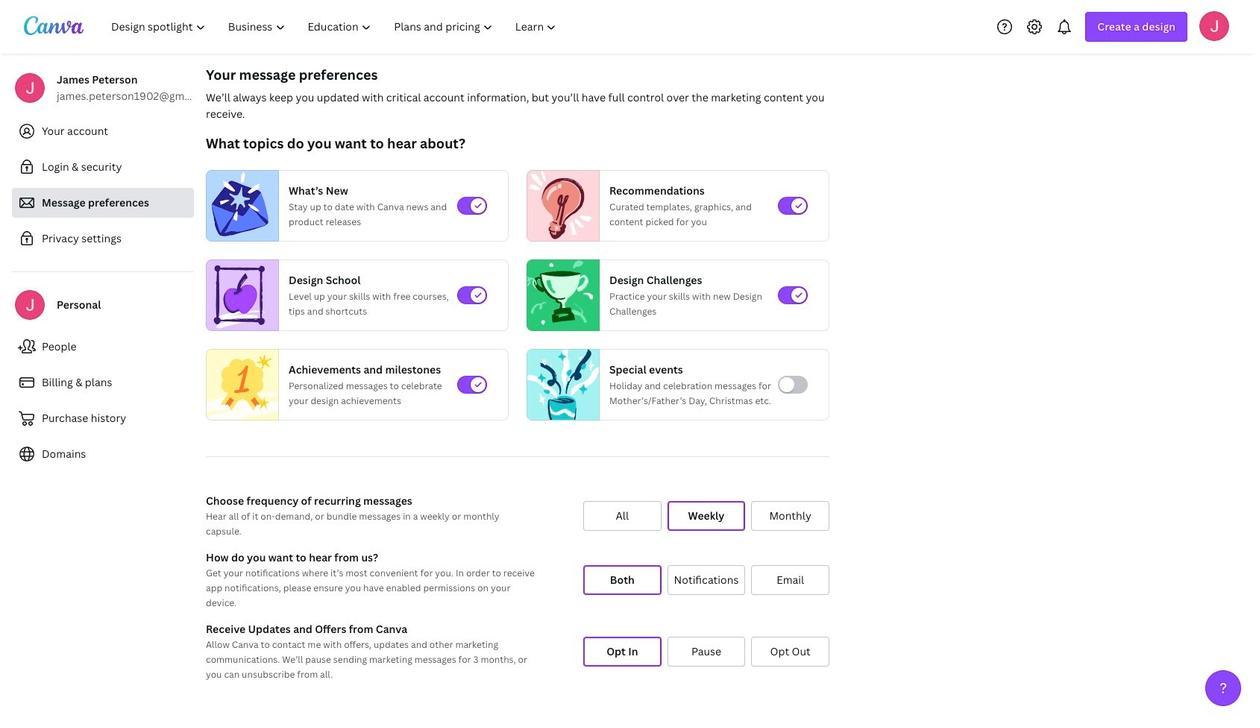 Task type: locate. For each thing, give the bounding box(es) containing it.
top level navigation element
[[101, 12, 569, 42]]

james peterson image
[[1199, 11, 1229, 41]]

None button
[[583, 501, 661, 531], [667, 501, 745, 531], [751, 501, 829, 531], [583, 565, 661, 595], [667, 565, 745, 595], [751, 565, 829, 595], [583, 637, 661, 667], [667, 637, 745, 667], [751, 637, 829, 667], [583, 501, 661, 531], [667, 501, 745, 531], [751, 501, 829, 531], [583, 565, 661, 595], [667, 565, 745, 595], [751, 565, 829, 595], [583, 637, 661, 667], [667, 637, 745, 667], [751, 637, 829, 667]]

topic image
[[207, 170, 272, 242], [527, 170, 593, 242], [207, 260, 272, 331], [527, 260, 593, 331], [207, 346, 278, 424], [527, 346, 599, 424]]



Task type: vqa. For each thing, say whether or not it's contained in the screenshot.
button
yes



